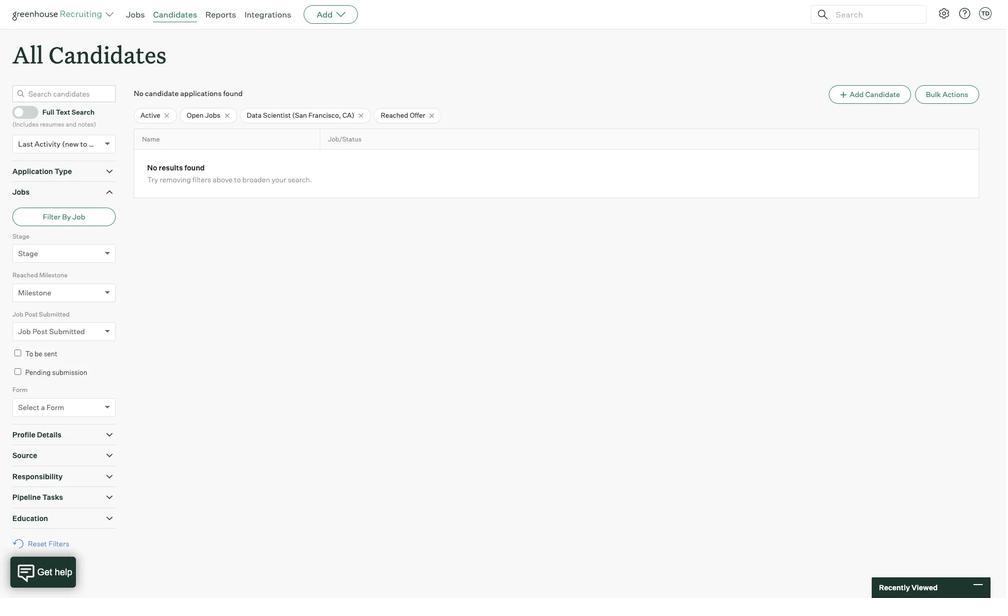 Task type: describe. For each thing, give the bounding box(es) containing it.
open
[[187, 111, 204, 119]]

td
[[982, 10, 990, 17]]

filters
[[193, 175, 211, 184]]

2 vertical spatial job
[[18, 327, 31, 336]]

(new
[[62, 139, 79, 148]]

responsibility
[[12, 472, 63, 481]]

francisco,
[[309, 111, 341, 119]]

resumes
[[40, 121, 64, 128]]

type
[[54, 167, 72, 176]]

source
[[12, 451, 37, 460]]

0 vertical spatial to
[[80, 139, 87, 148]]

bulk actions link
[[916, 85, 980, 104]]

removing
[[160, 175, 191, 184]]

no for no results found try removing filters above to broaden your search.
[[147, 164, 157, 172]]

0 vertical spatial candidates
[[153, 9, 197, 20]]

all
[[12, 39, 43, 70]]

select
[[18, 403, 39, 412]]

and
[[66, 121, 76, 128]]

full
[[42, 108, 54, 116]]

application
[[12, 167, 53, 176]]

reached offer
[[381, 111, 426, 119]]

last
[[18, 139, 33, 148]]

0 vertical spatial job post submitted
[[12, 310, 70, 318]]

active
[[141, 111, 160, 119]]

1 vertical spatial milestone
[[18, 288, 51, 297]]

1 vertical spatial post
[[32, 327, 48, 336]]

(san
[[292, 111, 307, 119]]

search
[[72, 108, 95, 116]]

Search text field
[[834, 7, 917, 22]]

to
[[25, 350, 33, 358]]

add candidate
[[850, 90, 901, 99]]

scientist
[[263, 111, 291, 119]]

results
[[159, 164, 183, 172]]

reached milestone
[[12, 271, 68, 279]]

try
[[147, 175, 158, 184]]

to inside no results found try removing filters above to broaden your search.
[[234, 175, 241, 184]]

all candidates
[[12, 39, 167, 70]]

0 vertical spatial jobs
[[126, 9, 145, 20]]

candidate
[[866, 90, 901, 99]]

filters
[[49, 540, 69, 548]]

Pending submission checkbox
[[14, 368, 21, 375]]

job inside filter by job button
[[73, 212, 85, 221]]

found inside no results found try removing filters above to broaden your search.
[[185, 164, 205, 172]]

To be sent checkbox
[[14, 350, 21, 357]]

job post submitted element
[[12, 309, 116, 348]]

open jobs
[[187, 111, 221, 119]]

form element
[[12, 385, 116, 424]]

applications
[[180, 89, 222, 98]]

your
[[272, 175, 286, 184]]

by
[[62, 212, 71, 221]]

pipeline
[[12, 493, 41, 502]]

full text search (includes resumes and notes)
[[12, 108, 96, 128]]

bulk actions
[[927, 90, 969, 99]]

reports link
[[206, 9, 236, 20]]

0 vertical spatial stage
[[12, 232, 29, 240]]

0 horizontal spatial form
[[12, 386, 28, 394]]

ca)
[[343, 111, 355, 119]]

0 vertical spatial milestone
[[39, 271, 68, 279]]

name
[[142, 135, 160, 143]]

job/status
[[328, 135, 362, 143]]

profile details
[[12, 430, 61, 439]]

filter by job button
[[12, 208, 116, 226]]

submission
[[52, 368, 87, 377]]

tasks
[[42, 493, 63, 502]]

0 vertical spatial found
[[223, 89, 243, 98]]

filter by job
[[43, 212, 85, 221]]

reset filters button
[[12, 534, 75, 554]]



Task type: locate. For each thing, give the bounding box(es) containing it.
job post submitted down reached milestone element
[[12, 310, 70, 318]]

select a form
[[18, 403, 64, 412]]

post up to
[[25, 310, 38, 318]]

1 vertical spatial jobs
[[205, 111, 221, 119]]

1 vertical spatial job
[[12, 310, 23, 318]]

add
[[317, 9, 333, 20], [850, 90, 864, 99]]

0 vertical spatial submitted
[[39, 310, 70, 318]]

1 horizontal spatial reached
[[381, 111, 409, 119]]

submitted
[[39, 310, 70, 318], [49, 327, 85, 336]]

add button
[[304, 5, 358, 24]]

td button
[[978, 5, 994, 22]]

no results found try removing filters above to broaden your search.
[[147, 164, 312, 184]]

reached milestone element
[[12, 270, 116, 309]]

add inside 'link'
[[850, 90, 864, 99]]

submitted down reached milestone element
[[39, 310, 70, 318]]

actions
[[943, 90, 969, 99]]

job
[[73, 212, 85, 221], [12, 310, 23, 318], [18, 327, 31, 336]]

no up 'try'
[[147, 164, 157, 172]]

reports
[[206, 9, 236, 20]]

post
[[25, 310, 38, 318], [32, 327, 48, 336]]

reset filters
[[28, 540, 69, 548]]

1 horizontal spatial to
[[234, 175, 241, 184]]

no candidate applications found
[[134, 89, 243, 98]]

a
[[41, 403, 45, 412]]

job post submitted up sent
[[18, 327, 85, 336]]

no inside no results found try removing filters above to broaden your search.
[[147, 164, 157, 172]]

above
[[213, 175, 233, 184]]

0 vertical spatial reached
[[381, 111, 409, 119]]

education
[[12, 514, 48, 523]]

2 vertical spatial jobs
[[12, 188, 30, 196]]

1 horizontal spatial no
[[147, 164, 157, 172]]

form down pending submission checkbox
[[12, 386, 28, 394]]

0 horizontal spatial no
[[134, 89, 144, 98]]

jobs
[[126, 9, 145, 20], [205, 111, 221, 119], [12, 188, 30, 196]]

candidates link
[[153, 9, 197, 20]]

candidates right the jobs link
[[153, 9, 197, 20]]

text
[[56, 108, 70, 116]]

1 horizontal spatial form
[[46, 403, 64, 412]]

td button
[[980, 7, 992, 20]]

last activity (new to old) option
[[18, 139, 102, 148]]

found
[[223, 89, 243, 98], [185, 164, 205, 172]]

viewed
[[912, 584, 938, 592]]

offer
[[410, 111, 426, 119]]

1 vertical spatial reached
[[12, 271, 38, 279]]

profile
[[12, 430, 35, 439]]

application type
[[12, 167, 72, 176]]

1 horizontal spatial jobs
[[126, 9, 145, 20]]

integrations
[[245, 9, 292, 20]]

1 horizontal spatial found
[[223, 89, 243, 98]]

configure image
[[939, 7, 951, 20]]

jobs link
[[126, 9, 145, 20]]

0 vertical spatial form
[[12, 386, 28, 394]]

old)
[[89, 139, 102, 148]]

reset
[[28, 540, 47, 548]]

milestone down stage element
[[39, 271, 68, 279]]

recently
[[880, 584, 911, 592]]

0 horizontal spatial reached
[[12, 271, 38, 279]]

no for no candidate applications found
[[134, 89, 144, 98]]

form right the a
[[46, 403, 64, 412]]

form
[[12, 386, 28, 394], [46, 403, 64, 412]]

0 vertical spatial no
[[134, 89, 144, 98]]

details
[[37, 430, 61, 439]]

reached down stage element
[[12, 271, 38, 279]]

to left old) at the left of the page
[[80, 139, 87, 148]]

1 vertical spatial job post submitted
[[18, 327, 85, 336]]

to be sent
[[25, 350, 57, 358]]

reached for reached offer
[[381, 111, 409, 119]]

0 horizontal spatial add
[[317, 9, 333, 20]]

1 vertical spatial stage
[[18, 249, 38, 258]]

0 vertical spatial job
[[73, 212, 85, 221]]

(includes
[[12, 121, 39, 128]]

checkmark image
[[17, 108, 25, 115]]

add for add candidate
[[850, 90, 864, 99]]

0 horizontal spatial jobs
[[12, 188, 30, 196]]

jobs down application
[[12, 188, 30, 196]]

candidate
[[145, 89, 179, 98]]

pipeline tasks
[[12, 493, 63, 502]]

to right above
[[234, 175, 241, 184]]

milestone down reached milestone
[[18, 288, 51, 297]]

integrations link
[[245, 9, 292, 20]]

add inside popup button
[[317, 9, 333, 20]]

no
[[134, 89, 144, 98], [147, 164, 157, 172]]

pending submission
[[25, 368, 87, 377]]

data scientist (san francisco, ca)
[[247, 111, 355, 119]]

filter
[[43, 212, 61, 221]]

1 vertical spatial add
[[850, 90, 864, 99]]

greenhouse recruiting image
[[12, 8, 105, 21]]

bulk
[[927, 90, 942, 99]]

0 vertical spatial post
[[25, 310, 38, 318]]

jobs right open
[[205, 111, 221, 119]]

1 horizontal spatial add
[[850, 90, 864, 99]]

no left candidate
[[134, 89, 144, 98]]

Search candidates field
[[12, 85, 116, 102]]

be
[[35, 350, 42, 358]]

stage
[[12, 232, 29, 240], [18, 249, 38, 258]]

candidates
[[153, 9, 197, 20], [49, 39, 167, 70]]

0 vertical spatial add
[[317, 9, 333, 20]]

add for add
[[317, 9, 333, 20]]

0 horizontal spatial found
[[185, 164, 205, 172]]

found up 'filters'
[[185, 164, 205, 172]]

1 vertical spatial no
[[147, 164, 157, 172]]

post up the to be sent
[[32, 327, 48, 336]]

pending
[[25, 368, 51, 377]]

jobs left candidates link
[[126, 9, 145, 20]]

submitted up sent
[[49, 327, 85, 336]]

1 vertical spatial candidates
[[49, 39, 167, 70]]

1 vertical spatial submitted
[[49, 327, 85, 336]]

reached left offer
[[381, 111, 409, 119]]

0 horizontal spatial to
[[80, 139, 87, 148]]

to
[[80, 139, 87, 148], [234, 175, 241, 184]]

1 vertical spatial form
[[46, 403, 64, 412]]

last activity (new to old)
[[18, 139, 102, 148]]

1 vertical spatial found
[[185, 164, 205, 172]]

milestone
[[39, 271, 68, 279], [18, 288, 51, 297]]

sent
[[44, 350, 57, 358]]

reached
[[381, 111, 409, 119], [12, 271, 38, 279]]

2 horizontal spatial jobs
[[205, 111, 221, 119]]

activity
[[35, 139, 61, 148]]

broaden
[[243, 175, 270, 184]]

job post submitted
[[12, 310, 70, 318], [18, 327, 85, 336]]

search.
[[288, 175, 312, 184]]

candidates down the jobs link
[[49, 39, 167, 70]]

stage element
[[12, 231, 116, 270]]

recently viewed
[[880, 584, 938, 592]]

data
[[247, 111, 262, 119]]

reached for reached milestone
[[12, 271, 38, 279]]

reached inside reached milestone element
[[12, 271, 38, 279]]

1 vertical spatial to
[[234, 175, 241, 184]]

found right the applications
[[223, 89, 243, 98]]

notes)
[[78, 121, 96, 128]]

add candidate link
[[829, 85, 912, 104]]



Task type: vqa. For each thing, say whether or not it's contained in the screenshot.
first 1 link from the right
no



